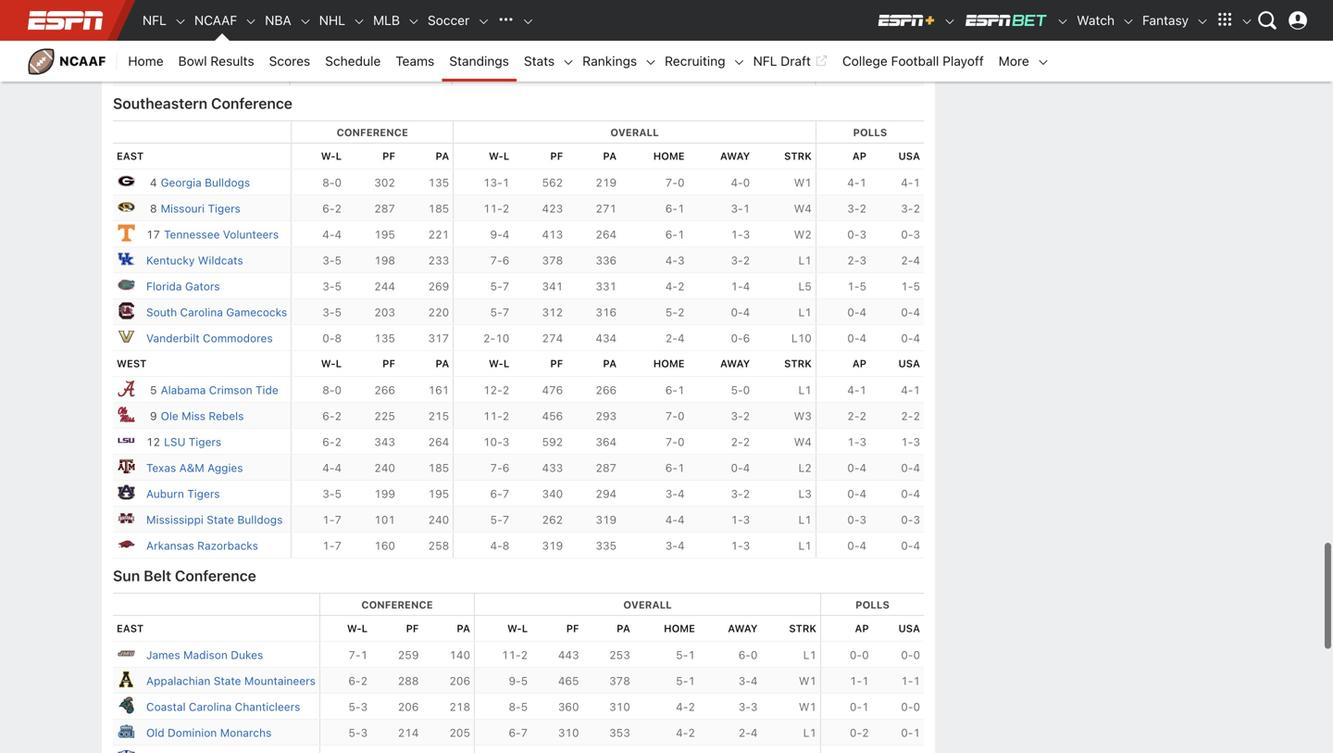 Task type: vqa. For each thing, say whether or not it's contained in the screenshot.


Task type: locate. For each thing, give the bounding box(es) containing it.
287 down 364
[[596, 461, 617, 474]]

1 horizontal spatial 287
[[596, 461, 617, 474]]

6-7 for 340
[[491, 487, 510, 500]]

1 usa from the top
[[899, 150, 921, 162]]

2 east from the top
[[117, 623, 144, 635]]

espn bet image
[[964, 13, 1050, 28], [1057, 15, 1070, 28]]

2-10
[[484, 332, 510, 345]]

5-7 down 3-9
[[489, 41, 509, 54]]

0-6 up 5-0
[[731, 332, 751, 345]]

strk for sun belt conference
[[789, 623, 817, 635]]

0 vertical spatial 11-
[[484, 202, 503, 215]]

2 5-3 from the top
[[349, 726, 368, 739]]

195 up 258
[[428, 487, 449, 500]]

bulldogs up razorbacks
[[237, 513, 283, 526]]

espn bet image up 'more'
[[964, 13, 1050, 28]]

more
[[999, 53, 1030, 69]]

6-2 for 288
[[349, 675, 368, 688]]

2 vertical spatial 7-0
[[666, 436, 685, 449]]

9-4
[[491, 228, 510, 241]]

199
[[374, 487, 395, 500]]

ap
[[853, 150, 867, 162], [853, 358, 867, 370], [855, 623, 870, 635]]

2-4 right 2-3
[[902, 254, 921, 267]]

2 7-6 from the top
[[491, 461, 510, 474]]

1 vertical spatial 2-7
[[321, 41, 340, 54]]

coastal
[[146, 700, 186, 713]]

1 vertical spatial usa
[[899, 358, 921, 370]]

1 vertical spatial 185
[[428, 461, 449, 474]]

pa up 253
[[617, 623, 631, 635]]

1 2-7 from the top
[[321, 15, 340, 28]]

w1 for 0-1
[[799, 700, 817, 713]]

l10
[[792, 332, 812, 345]]

1 vertical spatial 5-1
[[676, 675, 696, 688]]

1 5-1 from the top
[[676, 649, 696, 662]]

5-2
[[666, 306, 685, 319]]

1 6-1 from the top
[[666, 202, 685, 215]]

1 5-3 from the top
[[349, 700, 368, 713]]

3-2 for 2-2
[[731, 410, 751, 423]]

8- down "9-5"
[[509, 700, 521, 713]]

0-1 right 0-2
[[902, 726, 921, 739]]

0 vertical spatial 9
[[502, 15, 509, 28]]

6-2
[[323, 202, 342, 215], [323, 410, 342, 423], [323, 436, 342, 449], [349, 675, 368, 688]]

1 vertical spatial 11-2
[[484, 410, 510, 423]]

4-8 left stats link
[[489, 67, 509, 80]]

ala image
[[117, 379, 135, 398]]

usa for southeastern conference
[[899, 150, 921, 162]]

240 up 258
[[428, 513, 449, 526]]

360
[[558, 700, 579, 713]]

4 3-5 from the top
[[323, 487, 342, 500]]

6 left espn plus image
[[914, 15, 921, 28]]

287 down 302
[[374, 202, 395, 215]]

mlb image
[[408, 15, 421, 28]]

east up jmu icon
[[117, 623, 144, 635]]

4-2 for 1-4
[[666, 280, 685, 293]]

1 horizontal spatial 0-1
[[902, 726, 921, 739]]

nhl
[[319, 13, 346, 28]]

ncaaf link
[[187, 0, 245, 41], [19, 41, 117, 82]]

9 ole miss rebels
[[150, 410, 244, 423]]

1 vertical spatial east
[[117, 623, 144, 635]]

2 5-1 from the top
[[676, 675, 696, 688]]

1 185 from the top
[[428, 202, 449, 215]]

310 down 360
[[558, 726, 579, 739]]

1-3 for 3-4
[[731, 539, 751, 552]]

old dominion monarchs link
[[146, 726, 272, 739]]

ccu image
[[117, 696, 135, 714]]

state for bulldogs
[[207, 513, 234, 526]]

appalachian state mountaineers
[[146, 675, 316, 688]]

rankings image
[[645, 56, 658, 69]]

0 horizontal spatial 195
[[374, 228, 395, 241]]

ncaaf link up washington state cougars
[[187, 0, 245, 41]]

0 vertical spatial 7-6
[[491, 254, 510, 267]]

1 vertical spatial 240
[[428, 513, 449, 526]]

2 vertical spatial strk
[[789, 623, 817, 635]]

appalachian state mountaineers link
[[146, 675, 316, 688]]

11-
[[484, 202, 503, 215], [484, 410, 503, 423], [502, 649, 521, 662]]

commodores
[[203, 332, 273, 345]]

4-2 up 5-2
[[666, 280, 685, 293]]

240 down 343
[[374, 461, 395, 474]]

12
[[146, 436, 160, 449]]

310
[[610, 700, 631, 713], [558, 726, 579, 739]]

0 vertical spatial 185
[[428, 202, 449, 215]]

269
[[428, 280, 449, 293]]

1 horizontal spatial 9-
[[509, 675, 521, 688]]

vanderbilt
[[146, 332, 200, 345]]

4-2 right 353
[[676, 726, 696, 739]]

1 w4 from the top
[[794, 202, 812, 215]]

8-0 for 266
[[323, 384, 342, 397]]

6-7 down 10-3
[[491, 487, 510, 500]]

ap for southeastern conference
[[853, 150, 867, 162]]

college football playoff
[[843, 53, 984, 69]]

9- for 9-4
[[491, 228, 503, 241]]

0 vertical spatial tigers
[[208, 202, 241, 215]]

l
[[336, 150, 342, 162], [504, 150, 510, 162], [336, 358, 342, 370], [504, 358, 510, 370], [362, 623, 368, 635], [522, 623, 528, 635]]

8- left 302
[[323, 176, 335, 189]]

1 vertical spatial 0-6
[[731, 332, 751, 345]]

w1 for 4-1
[[794, 176, 812, 189]]

polls for southeastern conference
[[854, 127, 888, 139]]

3 6-1 from the top
[[666, 384, 685, 397]]

8- down 0-8
[[323, 384, 335, 397]]

away up 6-0
[[728, 623, 758, 635]]

carolina down gators
[[180, 306, 223, 319]]

gators
[[185, 280, 220, 293]]

2 vertical spatial 11-2
[[502, 649, 528, 662]]

0-0 for 1
[[902, 700, 921, 713]]

0 horizontal spatial 0-1
[[850, 700, 870, 713]]

usa for sun belt conference
[[899, 623, 921, 635]]

3-2 for 0-4
[[731, 487, 751, 500]]

9 left ole
[[150, 410, 157, 423]]

tigers down texas a&m aggies
[[187, 487, 220, 500]]

james madison dukes link
[[146, 649, 263, 662]]

fantasy image
[[1197, 15, 1210, 28]]

profile management image
[[1289, 11, 1308, 30]]

5-7 up 10
[[491, 306, 510, 319]]

0 horizontal spatial nfl
[[143, 13, 167, 28]]

nfl right recruiting image
[[754, 53, 778, 69]]

378 up 341
[[542, 254, 563, 267]]

1 horizontal spatial nfl
[[754, 53, 778, 69]]

0 vertical spatial w1
[[794, 176, 812, 189]]

carolina for coastal
[[189, 700, 232, 713]]

7- down 10-3
[[491, 461, 503, 474]]

11- for 185
[[484, 202, 503, 215]]

3-9
[[489, 15, 509, 28]]

1 horizontal spatial 266
[[596, 384, 617, 397]]

vanderbilt commodores link
[[146, 332, 273, 345]]

overall up 253
[[624, 599, 672, 611]]

van image
[[117, 327, 135, 346]]

225
[[374, 410, 395, 423]]

0 vertical spatial 240
[[374, 461, 395, 474]]

5-3 for 206
[[349, 700, 368, 713]]

5-3
[[349, 700, 368, 713], [349, 726, 368, 739]]

ole miss rebels link
[[161, 410, 244, 423]]

espn+ image
[[877, 13, 937, 28]]

fla image
[[117, 275, 135, 294]]

pf down '203'
[[383, 358, 395, 370]]

195 up 198
[[374, 228, 395, 241]]

310 up 353
[[610, 700, 631, 713]]

lsu image
[[117, 431, 135, 449]]

3 7-0 from the top
[[666, 436, 685, 449]]

4 georgia bulldogs
[[150, 176, 250, 189]]

336
[[596, 254, 617, 267]]

w4
[[794, 202, 812, 215], [794, 436, 812, 449]]

2-4 down 3-3
[[739, 726, 758, 739]]

1 vertical spatial 5-3
[[349, 726, 368, 739]]

1 3-5 from the top
[[323, 254, 342, 267]]

7-6 for 378
[[491, 254, 510, 267]]

5-3 down 7-1
[[349, 700, 368, 713]]

17 tennessee volunteers
[[146, 228, 279, 241]]

0-6
[[902, 15, 921, 28], [731, 332, 751, 345]]

0 horizontal spatial 264
[[428, 436, 449, 449]]

0 horizontal spatial 9
[[150, 410, 157, 423]]

5-1
[[676, 649, 696, 662], [676, 675, 696, 688]]

7-0 right 293
[[666, 410, 685, 423]]

more espn image
[[1212, 6, 1239, 34], [1241, 15, 1254, 28]]

stats image
[[562, 56, 575, 69]]

2 vertical spatial w1
[[799, 700, 817, 713]]

1 vertical spatial 8-
[[323, 384, 335, 397]]

1 vertical spatial 4-8
[[491, 539, 510, 552]]

0 vertical spatial state
[[211, 41, 239, 54]]

arkansas razorbacks
[[146, 539, 258, 552]]

2 horizontal spatial 2-4
[[902, 254, 921, 267]]

mississippi
[[146, 513, 204, 526]]

1 horizontal spatial ncaaf
[[194, 13, 237, 28]]

l1 for 336
[[799, 254, 812, 267]]

1 vertical spatial 9-
[[509, 675, 521, 688]]

0 horizontal spatial 1-5
[[731, 41, 750, 54]]

0 vertical spatial carolina
[[180, 306, 223, 319]]

uga image
[[117, 172, 135, 190]]

2 8-0 from the top
[[323, 384, 342, 397]]

1 horizontal spatial 135
[[428, 176, 449, 189]]

w-
[[321, 150, 336, 162], [489, 150, 504, 162], [321, 358, 336, 370], [489, 358, 504, 370], [347, 623, 362, 635], [508, 623, 522, 635]]

7-1
[[349, 649, 368, 662]]

belt
[[144, 567, 171, 585]]

5-7 left 262
[[491, 513, 510, 526]]

0 vertical spatial 378
[[542, 254, 563, 267]]

7-6 down 10-3
[[491, 461, 510, 474]]

3 usa from the top
[[899, 623, 921, 635]]

0-3
[[848, 228, 867, 241], [902, 228, 921, 241], [848, 513, 867, 526], [902, 513, 921, 526]]

1 vertical spatial carolina
[[189, 700, 232, 713]]

2 w4 from the top
[[794, 436, 812, 449]]

overall for southeastern conference
[[611, 127, 659, 139]]

1 horizontal spatial 310
[[610, 700, 631, 713]]

auburn
[[146, 487, 184, 500]]

3-2 for 2-3
[[731, 254, 751, 267]]

2-7 down nhl link
[[321, 41, 340, 54]]

4 6-1 from the top
[[666, 461, 685, 474]]

264 down 215 in the left of the page
[[428, 436, 449, 449]]

razorbacks
[[197, 539, 258, 552]]

tennessee volunteers link
[[164, 228, 279, 241]]

state for cougars
[[211, 41, 239, 54]]

james
[[146, 649, 180, 662]]

341
[[542, 280, 563, 293]]

0 vertical spatial 3-4
[[666, 487, 685, 500]]

nfl for nfl draft
[[754, 53, 778, 69]]

1-7
[[323, 513, 342, 526], [323, 539, 342, 552]]

1 1-7 from the top
[[323, 513, 342, 526]]

9 right soccer image
[[502, 15, 509, 28]]

11-2 up "9-5"
[[502, 649, 528, 662]]

1-3 for 6-1
[[731, 228, 751, 241]]

1 vertical spatial 7-0
[[666, 410, 685, 423]]

2-4 down 5-2
[[666, 332, 685, 345]]

0 vertical spatial ncaaf
[[194, 13, 237, 28]]

bowl
[[178, 53, 207, 69]]

east for southeastern
[[117, 150, 144, 162]]

texas a&m aggies
[[146, 461, 243, 474]]

433
[[542, 461, 563, 474]]

1 vertical spatial ncaaf
[[59, 53, 106, 69]]

state down cardinal
[[211, 41, 239, 54]]

8- for 266
[[323, 384, 335, 397]]

1 8-0 from the top
[[323, 176, 342, 189]]

tigers for 12 lsu tigers
[[189, 436, 222, 449]]

220
[[428, 306, 449, 319]]

8-0 down 0-8
[[323, 384, 342, 397]]

11- up "9-5"
[[502, 649, 521, 662]]

ta&m image
[[117, 457, 135, 475]]

cardinal
[[194, 15, 238, 28]]

1 vertical spatial overall
[[624, 599, 672, 611]]

aub image
[[117, 483, 135, 501]]

4-8 right 258
[[491, 539, 510, 552]]

tigers up tennessee volunteers link
[[208, 202, 241, 215]]

sun belt conference
[[113, 567, 256, 585]]

2 7-0 from the top
[[666, 410, 685, 423]]

0 vertical spatial 9-
[[491, 228, 503, 241]]

l1
[[799, 41, 812, 54], [799, 254, 812, 267], [799, 306, 812, 319], [799, 384, 812, 397], [799, 513, 812, 526], [799, 539, 812, 552], [804, 649, 817, 662], [804, 726, 817, 739]]

11- up 10-
[[484, 410, 503, 423]]

3-4 down 6-0
[[739, 675, 758, 688]]

0 horizontal spatial 206
[[398, 700, 419, 713]]

185 for 240
[[428, 461, 449, 474]]

1 7-6 from the top
[[491, 254, 510, 267]]

7-0 right 364
[[666, 436, 685, 449]]

1-7 left 160
[[323, 539, 342, 552]]

espn more sports home page image
[[492, 6, 520, 34]]

pa
[[436, 150, 449, 162], [603, 150, 617, 162], [436, 358, 449, 370], [603, 358, 617, 370], [457, 623, 471, 635], [617, 623, 631, 635]]

1 horizontal spatial 195
[[428, 487, 449, 500]]

nba image
[[299, 15, 312, 28]]

0 vertical spatial away
[[721, 150, 751, 162]]

7 left 160
[[335, 539, 342, 552]]

6-1 for 1-3
[[666, 228, 685, 241]]

uk image
[[117, 249, 135, 268]]

0 horizontal spatial 1-1
[[850, 675, 870, 688]]

266 up 225
[[374, 384, 395, 397]]

1 vertical spatial 264
[[428, 436, 449, 449]]

sc image
[[117, 301, 135, 320]]

2-7 for 235
[[321, 41, 340, 54]]

1 vertical spatial 2-4
[[666, 332, 685, 345]]

11-2 for 456
[[484, 410, 510, 423]]

ncaaf inside the global navigation element
[[194, 13, 237, 28]]

7 down the 8-5
[[521, 726, 528, 739]]

0-6 left espn plus image
[[902, 15, 921, 28]]

state
[[211, 41, 239, 54], [207, 513, 234, 526], [214, 675, 241, 688]]

tigers for 8 missouri tigers
[[208, 202, 241, 215]]

2 2-7 from the top
[[321, 41, 340, 54]]

pa up 219
[[603, 150, 617, 162]]

standings
[[450, 53, 509, 69]]

235
[[373, 41, 394, 54]]

draft
[[781, 53, 811, 69]]

206 up the 218
[[450, 675, 471, 688]]

0 vertical spatial 5-3
[[349, 700, 368, 713]]

east up uga icon
[[117, 150, 144, 162]]

football
[[892, 53, 940, 69]]

state up coastal carolina chanticleers
[[214, 675, 241, 688]]

3-5 for 244
[[323, 280, 342, 293]]

2 vertical spatial home
[[664, 623, 696, 635]]

10-
[[484, 436, 503, 449]]

7 down nhl link
[[333, 41, 340, 54]]

tigers down the ole miss rebels "link"
[[189, 436, 222, 449]]

w-l
[[321, 150, 342, 162], [489, 150, 510, 162], [321, 358, 342, 370], [489, 358, 510, 370], [347, 623, 368, 635], [508, 623, 528, 635]]

0 vertical spatial 2-4
[[902, 254, 921, 267]]

5-7 down 9-4
[[491, 280, 510, 293]]

east
[[117, 150, 144, 162], [117, 623, 144, 635]]

msst image
[[117, 509, 135, 527]]

4-1
[[848, 176, 867, 189], [902, 176, 921, 189], [848, 384, 867, 397], [902, 384, 921, 397]]

135 up 221
[[428, 176, 449, 189]]

polls
[[854, 127, 888, 139], [856, 599, 890, 611]]

1 vertical spatial state
[[207, 513, 234, 526]]

2 vertical spatial away
[[728, 623, 758, 635]]

2 vertical spatial usa
[[899, 623, 921, 635]]

polls for sun belt conference
[[856, 599, 890, 611]]

w4 down w3
[[794, 436, 812, 449]]

2 vertical spatial state
[[214, 675, 241, 688]]

6-1 for 0-4
[[666, 461, 685, 474]]

2 185 from the top
[[428, 461, 449, 474]]

0 horizontal spatial ncaaf
[[59, 53, 106, 69]]

1 horizontal spatial 9
[[502, 15, 509, 28]]

nfl inside the global navigation element
[[143, 13, 167, 28]]

0 horizontal spatial 310
[[558, 726, 579, 739]]

5-7 for 312
[[491, 306, 510, 319]]

7 left 'nhl' 'image' at the left top of page
[[333, 15, 340, 28]]

343
[[374, 436, 395, 449]]

0 horizontal spatial 266
[[374, 384, 395, 397]]

l1 for 335
[[799, 539, 812, 552]]

3-4 right 294
[[666, 487, 685, 500]]

378 down 253
[[610, 675, 631, 688]]

2 6-1 from the top
[[666, 228, 685, 241]]

0 vertical spatial east
[[117, 150, 144, 162]]

11- for 140
[[502, 649, 521, 662]]

2 vertical spatial 2-4
[[739, 726, 758, 739]]

jmu image
[[117, 644, 135, 662]]

1 vertical spatial w4
[[794, 436, 812, 449]]

state up razorbacks
[[207, 513, 234, 526]]

274
[[542, 332, 563, 345]]

ncaaf left colo icon
[[59, 53, 106, 69]]

away up "4-0"
[[721, 150, 751, 162]]

overall for sun belt conference
[[624, 599, 672, 611]]

3 3-5 from the top
[[323, 306, 342, 319]]

1 horizontal spatial 206
[[450, 675, 471, 688]]

1 vertical spatial 4-4
[[323, 461, 342, 474]]

conference down the results
[[211, 95, 293, 112]]

w3
[[794, 410, 812, 423]]

1 horizontal spatial 1-1
[[902, 675, 921, 688]]

1 7-0 from the top
[[666, 176, 685, 189]]

5-1 for 3-4
[[676, 675, 696, 688]]

287
[[374, 202, 395, 215], [596, 461, 617, 474]]

4-8 for 258
[[491, 539, 510, 552]]

0 vertical spatial nfl
[[143, 13, 167, 28]]

more sports image
[[522, 15, 535, 28]]

0 vertical spatial 8-
[[323, 176, 335, 189]]

0 vertical spatial bulldogs
[[205, 176, 250, 189]]

5 alabama crimson tide
[[150, 384, 279, 397]]

miz image
[[117, 197, 135, 216]]

185
[[428, 202, 449, 215], [428, 461, 449, 474]]

recruiting image
[[733, 56, 746, 69]]

4-4 for 240
[[323, 461, 342, 474]]

7-0 left "4-0"
[[666, 176, 685, 189]]

1 vertical spatial bulldogs
[[237, 513, 283, 526]]

11- down 13-
[[484, 202, 503, 215]]

8-0
[[323, 176, 342, 189], [323, 384, 342, 397]]

6-1 for 3-1
[[666, 202, 685, 215]]

0 vertical spatial 2-7
[[321, 15, 340, 28]]

0 vertical spatial overall
[[611, 127, 659, 139]]

nfl left nfl icon
[[143, 13, 167, 28]]

13-1
[[484, 176, 510, 189]]

0 vertical spatial strk
[[785, 150, 812, 162]]

pf
[[383, 150, 395, 162], [551, 150, 563, 162], [383, 358, 395, 370], [551, 358, 563, 370], [406, 623, 419, 635], [567, 623, 579, 635]]

ncaaf link down "stan" icon
[[19, 41, 117, 82]]

state for mountaineers
[[214, 675, 241, 688]]

1 vertical spatial 135
[[374, 332, 395, 345]]

2 3-5 from the top
[[323, 280, 342, 293]]

stats link
[[517, 41, 562, 82]]

9- up the 8-5
[[509, 675, 521, 688]]

gast image
[[117, 748, 135, 753]]

0 vertical spatial 287
[[374, 202, 395, 215]]

7-0
[[666, 176, 685, 189], [666, 410, 685, 423], [666, 436, 685, 449]]

ark image
[[117, 535, 135, 553]]

206 down 288
[[398, 700, 419, 713]]

4-2 left 3-3
[[676, 700, 696, 713]]

7 left 340
[[503, 487, 510, 500]]

6-2 for 287
[[323, 202, 342, 215]]

7 up 10
[[503, 306, 510, 319]]

more link
[[992, 41, 1037, 82]]

overall up 219
[[611, 127, 659, 139]]

w4 for 3-2
[[794, 202, 812, 215]]

1 east from the top
[[117, 150, 144, 162]]

3-
[[489, 15, 502, 28], [731, 202, 744, 215], [848, 202, 860, 215], [902, 202, 914, 215], [323, 254, 335, 267], [731, 254, 744, 267], [323, 280, 335, 293], [323, 306, 335, 319], [731, 410, 744, 423], [323, 487, 335, 500], [666, 487, 678, 500], [731, 487, 744, 500], [666, 539, 678, 552], [739, 675, 751, 688], [739, 700, 751, 713]]

1 vertical spatial w1
[[799, 675, 817, 688]]

12 lsu tigers
[[146, 436, 222, 449]]

away for sun belt conference
[[728, 623, 758, 635]]

10
[[496, 332, 510, 345]]

8
[[502, 67, 509, 80], [150, 202, 157, 215], [335, 332, 342, 345], [503, 539, 510, 552]]

pf down 274
[[551, 358, 563, 370]]

8-0 for 302
[[323, 176, 342, 189]]

0 vertical spatial 8-0
[[323, 176, 342, 189]]

recruiting
[[665, 53, 726, 69]]

gamecocks
[[226, 306, 287, 319]]

away up 5-0
[[721, 358, 751, 370]]

2 1-7 from the top
[[323, 539, 342, 552]]

1-
[[731, 41, 743, 54], [731, 228, 744, 241], [731, 280, 744, 293], [848, 280, 860, 293], [902, 280, 914, 293], [848, 436, 860, 449], [902, 436, 914, 449], [323, 513, 335, 526], [731, 513, 744, 526], [323, 539, 335, 552], [731, 539, 744, 552], [850, 675, 862, 688], [902, 675, 914, 688]]



Task type: describe. For each thing, give the bounding box(es) containing it.
global navigation element
[[19, 0, 1315, 41]]

w4 for 1-3
[[794, 436, 812, 449]]

soccer link
[[421, 0, 477, 41]]

washington
[[146, 41, 208, 54]]

3-3
[[739, 700, 758, 713]]

soccer
[[428, 13, 470, 28]]

2 1-1 from the left
[[902, 675, 921, 688]]

3-4 for 1-3
[[666, 539, 685, 552]]

home for sun belt conference
[[664, 623, 696, 635]]

mountaineers
[[244, 675, 316, 688]]

9- for 9-5
[[509, 675, 521, 688]]

3-1
[[731, 202, 751, 215]]

5-7 for 262
[[491, 513, 510, 526]]

294
[[596, 487, 617, 500]]

219
[[596, 176, 617, 189]]

l1 for 319
[[799, 513, 812, 526]]

1 horizontal spatial 2-4
[[739, 726, 758, 739]]

asu image
[[117, 0, 135, 3]]

7- right 293
[[666, 410, 678, 423]]

140
[[450, 649, 471, 662]]

1 vertical spatial 9
[[150, 410, 157, 423]]

missouri
[[161, 202, 205, 215]]

pa up 221
[[436, 150, 449, 162]]

nhl link
[[312, 0, 353, 41]]

bowl results
[[178, 53, 254, 69]]

conference down razorbacks
[[175, 567, 256, 585]]

0 horizontal spatial 240
[[374, 461, 395, 474]]

1-7 for 160
[[323, 539, 342, 552]]

4-8 for 327
[[489, 67, 509, 80]]

185 for 287
[[428, 202, 449, 215]]

nba link
[[258, 0, 299, 41]]

ncaaf image
[[245, 15, 258, 28]]

1 vertical spatial away
[[721, 358, 751, 370]]

conference up 259
[[362, 599, 433, 611]]

0 horizontal spatial espn bet image
[[964, 13, 1050, 28]]

317
[[428, 332, 449, 345]]

364
[[596, 436, 617, 449]]

7 left 341
[[503, 280, 510, 293]]

0 vertical spatial 310
[[610, 700, 631, 713]]

app image
[[117, 670, 135, 688]]

353
[[610, 726, 631, 739]]

0 horizontal spatial 2-4
[[666, 332, 685, 345]]

4-0
[[731, 176, 751, 189]]

6-1 for 5-0
[[666, 384, 685, 397]]

scores
[[269, 53, 310, 69]]

7-0 for 4-0
[[666, 176, 685, 189]]

odu image
[[117, 722, 135, 740]]

1 vertical spatial 0-1
[[902, 726, 921, 739]]

nfl image
[[174, 15, 187, 28]]

wsu image
[[117, 36, 135, 55]]

carolina for south
[[180, 306, 223, 319]]

0 horizontal spatial 378
[[542, 254, 563, 267]]

0 vertical spatial 195
[[374, 228, 395, 241]]

0 horizontal spatial 135
[[374, 332, 395, 345]]

florida
[[146, 280, 182, 293]]

1-7 for 101
[[323, 513, 342, 526]]

6 down 9-4
[[503, 254, 510, 267]]

ap for sun belt conference
[[855, 623, 870, 635]]

0 horizontal spatial 0-6
[[731, 332, 751, 345]]

tennessee
[[164, 228, 220, 241]]

l5
[[799, 280, 812, 293]]

pf up 443
[[567, 623, 579, 635]]

6-7 for 310
[[509, 726, 528, 739]]

1 vertical spatial ap
[[853, 358, 867, 370]]

335
[[596, 539, 617, 552]]

1 vertical spatial strk
[[785, 358, 812, 370]]

198
[[374, 254, 395, 267]]

270
[[427, 41, 448, 54]]

playoff
[[943, 53, 984, 69]]

pf up 259
[[406, 623, 419, 635]]

bulldogs for mississippi state bulldogs
[[237, 513, 283, 526]]

2 usa from the top
[[899, 358, 921, 370]]

7 left 101
[[335, 513, 342, 526]]

bulldogs for 4 georgia bulldogs
[[205, 176, 250, 189]]

340
[[542, 487, 563, 500]]

423
[[542, 202, 563, 215]]

0-0 for 0
[[902, 649, 921, 662]]

arkansas
[[146, 539, 194, 552]]

327
[[427, 67, 448, 80]]

203
[[374, 306, 395, 319]]

fantasy link
[[1136, 0, 1197, 41]]

258
[[428, 539, 449, 552]]

2-7 for 164
[[321, 15, 340, 28]]

standings link
[[442, 41, 517, 82]]

6-2 for 343
[[323, 436, 342, 449]]

11-2 for 443
[[502, 649, 528, 662]]

florida gators
[[146, 280, 220, 293]]

253
[[610, 649, 631, 662]]

215
[[428, 410, 449, 423]]

259
[[398, 649, 419, 662]]

colo image
[[117, 62, 135, 81]]

7-0 for 3-2
[[666, 410, 685, 423]]

164
[[373, 15, 394, 28]]

288
[[398, 675, 419, 688]]

old
[[146, 726, 165, 739]]

7 left 262
[[503, 513, 510, 526]]

l1 for 353
[[804, 726, 817, 739]]

331
[[596, 280, 617, 293]]

4-2 for 2-4
[[676, 726, 696, 739]]

218
[[450, 700, 471, 713]]

nfl for nfl
[[143, 13, 167, 28]]

pf up 302
[[383, 150, 395, 162]]

3-5 for 199
[[323, 487, 342, 500]]

6-2 for 225
[[323, 410, 342, 423]]

443
[[558, 649, 579, 662]]

recruiting link
[[658, 41, 733, 82]]

2 vertical spatial 3-4
[[739, 675, 758, 688]]

w2
[[794, 228, 812, 241]]

5-0
[[731, 384, 751, 397]]

10-3
[[484, 436, 510, 449]]

stats
[[524, 53, 555, 69]]

away for southeastern conference
[[721, 150, 751, 162]]

3-5 for 203
[[323, 306, 342, 319]]

2 266 from the left
[[596, 384, 617, 397]]

5-3 for 214
[[349, 726, 368, 739]]

tenn image
[[117, 223, 135, 242]]

chanticleers
[[235, 700, 301, 713]]

7 down 3-9
[[502, 41, 509, 54]]

l1 for 266
[[799, 384, 812, 397]]

rankings
[[583, 53, 637, 69]]

mississippi state bulldogs link
[[146, 513, 283, 526]]

6 up 5-0
[[744, 332, 751, 345]]

1 vertical spatial 287
[[596, 461, 617, 474]]

dominion
[[168, 726, 217, 739]]

aggies
[[208, 461, 243, 474]]

soccer image
[[477, 15, 490, 28]]

home link
[[121, 41, 171, 82]]

1 vertical spatial 378
[[610, 675, 631, 688]]

l1 for 337
[[799, 41, 812, 54]]

1 horizontal spatial more espn image
[[1241, 15, 1254, 28]]

6 down 10-3
[[503, 461, 510, 474]]

home for southeastern conference
[[654, 150, 685, 162]]

7- left 259
[[349, 649, 361, 662]]

conference up 302
[[337, 127, 408, 139]]

0 vertical spatial 0-1
[[850, 700, 870, 713]]

crimson
[[209, 384, 253, 397]]

1 horizontal spatial 264
[[596, 228, 617, 241]]

tide
[[256, 384, 279, 397]]

456
[[542, 410, 563, 423]]

8- for 302
[[323, 176, 335, 189]]

2 vertical spatial 4-4
[[666, 513, 685, 526]]

592
[[542, 436, 563, 449]]

auburn tigers link
[[146, 487, 220, 500]]

l3
[[799, 487, 812, 500]]

7- down 9-4
[[491, 254, 503, 267]]

11- for 215
[[484, 410, 503, 423]]

2-3
[[848, 254, 867, 267]]

0 vertical spatial 319
[[596, 513, 617, 526]]

miss image
[[117, 405, 135, 424]]

380
[[541, 41, 562, 54]]

l1 for 253
[[804, 649, 817, 662]]

pa down the 434
[[603, 358, 617, 370]]

pf up 562
[[551, 150, 563, 162]]

nhl image
[[353, 15, 366, 28]]

espn plus image
[[944, 15, 957, 28]]

233
[[428, 254, 449, 267]]

1 vertical spatial 206
[[398, 700, 419, 713]]

2 vertical spatial tigers
[[187, 487, 220, 500]]

7-0 for 2-2
[[666, 436, 685, 449]]

lsu tigers link
[[164, 436, 222, 449]]

8 missouri tigers
[[150, 202, 241, 215]]

4-4 for 195
[[323, 228, 342, 241]]

alabama crimson tide link
[[161, 384, 279, 397]]

3-4 for 3-2
[[666, 487, 685, 500]]

college football playoff link
[[835, 41, 992, 82]]

0 horizontal spatial more espn image
[[1212, 6, 1239, 34]]

1 vertical spatial 319
[[542, 539, 563, 552]]

1 horizontal spatial ncaaf link
[[187, 0, 245, 41]]

205
[[450, 726, 471, 739]]

watch image
[[1123, 15, 1136, 28]]

1 horizontal spatial espn bet image
[[1057, 15, 1070, 28]]

w1 for 1-1
[[799, 675, 817, 688]]

external link image
[[815, 50, 828, 72]]

missouri tigers link
[[161, 202, 241, 215]]

1 266 from the left
[[374, 384, 395, 397]]

413
[[542, 228, 563, 241]]

mississippi state bulldogs
[[146, 513, 283, 526]]

12-
[[484, 384, 503, 397]]

southeastern
[[113, 95, 208, 112]]

2 vertical spatial 8-
[[509, 700, 521, 713]]

l1 for 316
[[799, 306, 812, 319]]

washington state cougars
[[146, 41, 286, 54]]

7-6 for 433
[[491, 461, 510, 474]]

stanford cardinal
[[146, 15, 238, 28]]

4-2 for 1-5
[[665, 41, 684, 54]]

11-2 for 423
[[484, 202, 510, 215]]

4-2 for 3-3
[[676, 700, 696, 713]]

wildcats
[[198, 254, 243, 267]]

stan image
[[117, 10, 135, 29]]

342
[[427, 15, 448, 28]]

results
[[211, 53, 254, 69]]

east for sun
[[117, 623, 144, 635]]

0 horizontal spatial ncaaf link
[[19, 41, 117, 82]]

south carolina gamecocks link
[[146, 306, 287, 319]]

161
[[428, 384, 449, 397]]

schedule link
[[318, 41, 388, 82]]

2 horizontal spatial 1-5
[[902, 280, 921, 293]]

7- right 219
[[666, 176, 678, 189]]

0 horizontal spatial 287
[[374, 202, 395, 215]]

kentucky wildcats link
[[146, 254, 243, 267]]

4-3
[[666, 254, 685, 267]]

schedule
[[325, 53, 381, 69]]

pa down 317
[[436, 358, 449, 370]]

more image
[[1037, 56, 1050, 69]]

13-
[[484, 176, 503, 189]]

0 vertical spatial 206
[[450, 675, 471, 688]]

1 1-1 from the left
[[850, 675, 870, 688]]

teams link
[[388, 41, 442, 82]]

strk for southeastern conference
[[785, 150, 812, 162]]

12-2
[[484, 384, 510, 397]]

5-7 for 341
[[491, 280, 510, 293]]

1 horizontal spatial 1-5
[[848, 280, 867, 293]]

7- right 364
[[666, 436, 678, 449]]

5-7 for 380
[[489, 41, 509, 54]]

pa up 140
[[457, 623, 471, 635]]

1-3 for 4-4
[[731, 513, 751, 526]]

5-1 for 6-0
[[676, 649, 696, 662]]

0 vertical spatial 0-6
[[902, 15, 921, 28]]

3-5 for 198
[[323, 254, 342, 267]]

1 vertical spatial home
[[654, 358, 685, 370]]



